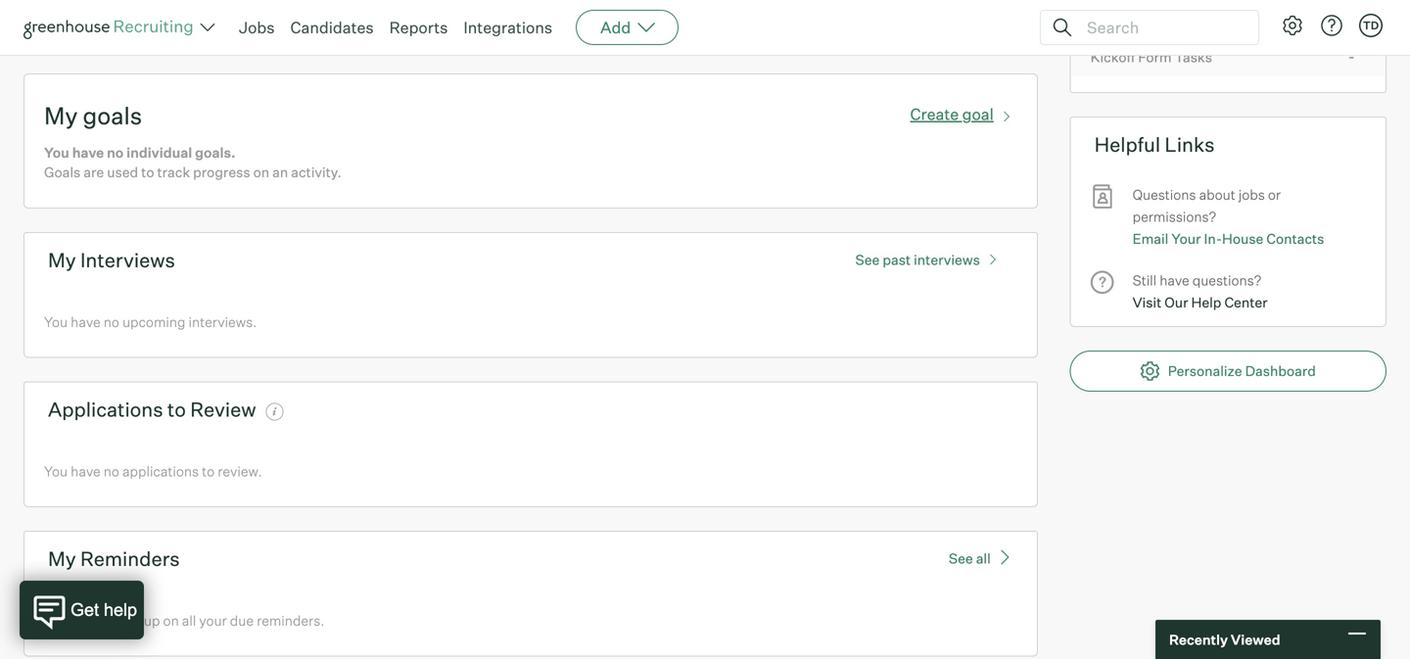 Task type: locate. For each thing, give the bounding box(es) containing it.
1 - from the top
[[1349, 8, 1356, 27]]

you down applications
[[44, 463, 68, 480]]

0 vertical spatial all
[[976, 550, 991, 567]]

reports
[[390, 18, 448, 37]]

have
[[72, 144, 104, 161], [1160, 272, 1190, 289], [71, 314, 101, 331], [71, 463, 101, 480]]

my up you've
[[48, 547, 76, 571]]

0 vertical spatial -
[[1349, 8, 1356, 27]]

contacts
[[1267, 230, 1325, 247]]

center
[[1225, 294, 1268, 311]]

goal
[[963, 104, 994, 124]]

help
[[1192, 294, 1222, 311]]

2 - from the top
[[1349, 47, 1356, 66]]

helpful links
[[1095, 132, 1215, 157]]

jobs link
[[239, 18, 275, 37]]

jobs
[[239, 18, 275, 37]]

0 horizontal spatial to
[[141, 164, 154, 181]]

on right up
[[163, 613, 179, 630]]

no up used
[[107, 144, 124, 161]]

you have no upcoming interviews.
[[44, 314, 257, 331]]

1 horizontal spatial see
[[949, 550, 974, 567]]

you have no individual goals. goals are used to track progress on an activity.
[[44, 144, 342, 181]]

2 vertical spatial my
[[48, 547, 76, 571]]

my for my interviews
[[48, 248, 76, 273]]

reminders.
[[257, 613, 325, 630]]

questions?
[[1193, 272, 1262, 289]]

- for kickoff form tasks
[[1349, 47, 1356, 66]]

1 vertical spatial you
[[44, 314, 68, 331]]

see all
[[949, 550, 991, 567]]

td button
[[1360, 14, 1383, 37]]

2 vertical spatial you
[[44, 463, 68, 480]]

are
[[84, 164, 104, 181]]

on left an
[[253, 164, 270, 181]]

followed
[[88, 613, 141, 630]]

2 vertical spatial to
[[202, 463, 215, 480]]

you
[[44, 144, 69, 161], [44, 314, 68, 331], [44, 463, 68, 480]]

interviews
[[914, 251, 981, 269]]

2 vertical spatial no
[[104, 463, 119, 480]]

you down my interviews
[[44, 314, 68, 331]]

greenhouse recruiting image
[[24, 16, 200, 39]]

no for individual
[[107, 144, 124, 161]]

create
[[911, 104, 959, 124]]

1 vertical spatial on
[[163, 613, 179, 630]]

have up our
[[1160, 272, 1190, 289]]

see all link
[[949, 548, 1014, 567]]

integrations
[[464, 18, 553, 37]]

my goals
[[44, 101, 142, 130]]

kickoff
[[1091, 49, 1136, 66]]

see past interviews
[[856, 251, 981, 269]]

my for my reminders
[[48, 547, 76, 571]]

see for my interviews
[[856, 251, 880, 269]]

dashboard
[[1246, 363, 1317, 380]]

you have no applications to review.
[[44, 463, 262, 480]]

used
[[107, 164, 138, 181]]

0 vertical spatial you
[[44, 144, 69, 161]]

kickoff form tasks
[[1091, 49, 1213, 66]]

1 vertical spatial to
[[167, 397, 186, 422]]

1 vertical spatial -
[[1349, 47, 1356, 66]]

past
[[883, 251, 911, 269]]

1 you from the top
[[44, 144, 69, 161]]

you for you have no applications to review.
[[44, 463, 68, 480]]

review
[[190, 397, 256, 422]]

see
[[856, 251, 880, 269], [949, 550, 974, 567]]

to left the review
[[167, 397, 186, 422]]

my
[[44, 101, 78, 130], [48, 248, 76, 273], [48, 547, 76, 571]]

recently
[[1170, 631, 1229, 648]]

review.
[[218, 463, 262, 480]]

have inside 'still have questions? visit our help center'
[[1160, 272, 1190, 289]]

your
[[199, 613, 227, 630]]

to
[[141, 164, 154, 181], [167, 397, 186, 422], [202, 463, 215, 480]]

1 vertical spatial all
[[182, 613, 196, 630]]

0 vertical spatial on
[[253, 164, 270, 181]]

0 vertical spatial see
[[856, 251, 880, 269]]

0 vertical spatial to
[[141, 164, 154, 181]]

0 vertical spatial my
[[44, 101, 78, 130]]

to left review.
[[202, 463, 215, 480]]

your
[[1172, 230, 1202, 247]]

add button
[[576, 10, 679, 45]]

my interviews
[[48, 248, 175, 273]]

all
[[976, 550, 991, 567], [182, 613, 196, 630]]

no inside the you have no individual goals. goals are used to track progress on an activity.
[[107, 144, 124, 161]]

email your in-house contacts link
[[1133, 228, 1325, 250]]

3 you from the top
[[44, 463, 68, 480]]

due
[[230, 613, 254, 630]]

recently viewed
[[1170, 631, 1281, 648]]

-
[[1349, 8, 1356, 27], [1349, 47, 1356, 66]]

you inside the you have no individual goals. goals are used to track progress on an activity.
[[44, 144, 69, 161]]

have down applications
[[71, 463, 101, 480]]

my left the interviews
[[48, 248, 76, 273]]

1 horizontal spatial to
[[167, 397, 186, 422]]

2 horizontal spatial to
[[202, 463, 215, 480]]

visit our help center link
[[1133, 292, 1268, 314]]

to down "individual"
[[141, 164, 154, 181]]

1 horizontal spatial on
[[253, 164, 270, 181]]

no
[[107, 144, 124, 161], [104, 314, 119, 331], [104, 463, 119, 480]]

0 horizontal spatial all
[[182, 613, 196, 630]]

have inside the you have no individual goals. goals are used to track progress on an activity.
[[72, 144, 104, 161]]

applications
[[122, 463, 199, 480]]

no for applications
[[104, 463, 119, 480]]

links
[[1165, 132, 1215, 157]]

1 vertical spatial no
[[104, 314, 119, 331]]

0 horizontal spatial see
[[856, 251, 880, 269]]

no left applications
[[104, 463, 119, 480]]

you up goals
[[44, 144, 69, 161]]

1 vertical spatial my
[[48, 248, 76, 273]]

on
[[253, 164, 270, 181], [163, 613, 179, 630]]

in-
[[1205, 230, 1223, 247]]

up
[[144, 613, 160, 630]]

have up are
[[72, 144, 104, 161]]

have down my interviews
[[71, 314, 101, 331]]

1 vertical spatial see
[[949, 550, 974, 567]]

see past interviews link
[[846, 243, 1014, 269]]

2 you from the top
[[44, 314, 68, 331]]

no left the upcoming
[[104, 314, 119, 331]]

goals
[[83, 101, 142, 130]]

0 vertical spatial no
[[107, 144, 124, 161]]

have for upcoming
[[71, 314, 101, 331]]

my left goals on the top of page
[[44, 101, 78, 130]]



Task type: vqa. For each thing, say whether or not it's contained in the screenshot.
Requisition ID
no



Task type: describe. For each thing, give the bounding box(es) containing it.
Search text field
[[1083, 13, 1241, 42]]

personalize dashboard link
[[1070, 351, 1387, 392]]

goals.
[[195, 144, 236, 161]]

still
[[1133, 272, 1157, 289]]

reports link
[[390, 18, 448, 37]]

email
[[1133, 230, 1169, 247]]

viewed
[[1231, 631, 1281, 648]]

have for individual
[[72, 144, 104, 161]]

no for upcoming
[[104, 314, 119, 331]]

see for my reminders
[[949, 550, 974, 567]]

you've
[[44, 613, 85, 630]]

questions about jobs or permissions? email your in-house contacts
[[1133, 186, 1325, 247]]

you've followed up on all your due reminders.
[[44, 613, 325, 630]]

- for offers
[[1349, 8, 1356, 27]]

candidates
[[291, 18, 374, 37]]

you for you have no individual goals. goals are used to track progress on an activity.
[[44, 144, 69, 161]]

applications to review
[[48, 397, 256, 422]]

reminders
[[80, 547, 180, 571]]

goals
[[44, 164, 81, 181]]

an
[[273, 164, 288, 181]]

about
[[1200, 186, 1236, 203]]

track
[[157, 164, 190, 181]]

create goal
[[911, 104, 994, 124]]

questions
[[1133, 186, 1197, 203]]

personalize
[[1169, 363, 1243, 380]]

upcoming
[[122, 314, 186, 331]]

td
[[1364, 19, 1380, 32]]

applications
[[48, 397, 163, 422]]

tasks
[[1175, 49, 1213, 66]]

or
[[1269, 186, 1282, 203]]

0 horizontal spatial on
[[163, 613, 179, 630]]

add
[[601, 18, 631, 37]]

td button
[[1356, 10, 1387, 41]]

candidates link
[[291, 18, 374, 37]]

interviews.
[[189, 314, 257, 331]]

personalize dashboard
[[1169, 363, 1317, 380]]

1 horizontal spatial all
[[976, 550, 991, 567]]

my reminders
[[48, 547, 180, 571]]

integrations link
[[464, 18, 553, 37]]

activity.
[[291, 164, 342, 181]]

jobs
[[1239, 186, 1266, 203]]

on inside the you have no individual goals. goals are used to track progress on an activity.
[[253, 164, 270, 181]]

individual
[[127, 144, 192, 161]]

create goal link
[[911, 100, 1018, 124]]

our
[[1165, 294, 1189, 311]]

progress
[[193, 164, 250, 181]]

permissions?
[[1133, 208, 1217, 225]]

interviews
[[80, 248, 175, 273]]

offers
[[1091, 9, 1130, 27]]

visit
[[1133, 294, 1162, 311]]

have for applications
[[71, 463, 101, 480]]

form
[[1139, 49, 1172, 66]]

you for you have no upcoming interviews.
[[44, 314, 68, 331]]

house
[[1223, 230, 1264, 247]]

have for visit
[[1160, 272, 1190, 289]]

helpful
[[1095, 132, 1161, 157]]

still have questions? visit our help center
[[1133, 272, 1268, 311]]

my for my goals
[[44, 101, 78, 130]]

configure image
[[1281, 14, 1305, 37]]

to inside the you have no individual goals. goals are used to track progress on an activity.
[[141, 164, 154, 181]]



